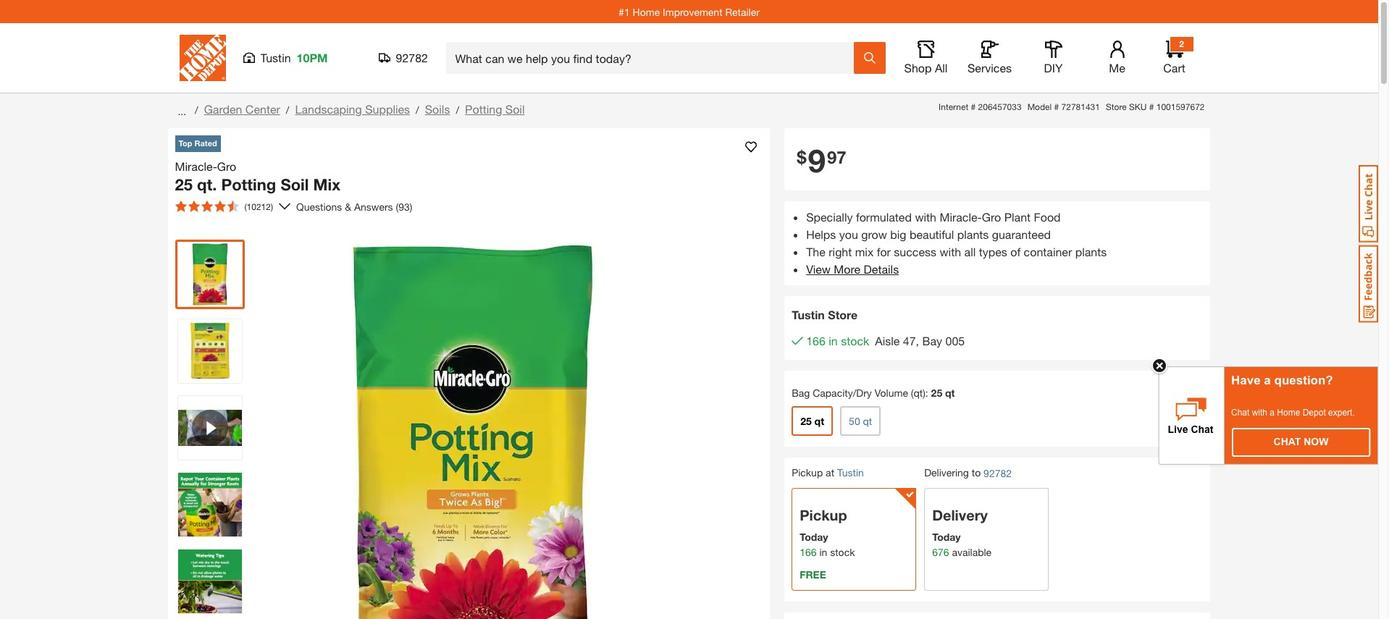 Task type: describe. For each thing, give the bounding box(es) containing it.
helps
[[806, 228, 836, 242]]

top
[[179, 138, 192, 148]]

tustin button
[[837, 467, 864, 479]]

chat
[[1232, 408, 1250, 418]]

all
[[965, 245, 976, 259]]

food
[[1034, 210, 1061, 224]]

tustin for tustin 10pm
[[260, 51, 291, 64]]

1 vertical spatial plants
[[1076, 245, 1107, 259]]

types
[[979, 245, 1008, 259]]

services
[[968, 61, 1012, 75]]

chat now
[[1274, 436, 1329, 448]]

mix
[[855, 245, 874, 259]]

depot
[[1303, 408, 1326, 418]]

miracle gro potting soil 72781431 a0.2 image
[[178, 473, 242, 537]]

miracle-gro link
[[175, 158, 242, 175]]

50 qt
[[849, 415, 873, 428]]

internet # 206457033 model # 72781431 store sku # 1001597672
[[939, 101, 1205, 112]]

details
[[864, 263, 899, 276]]

have
[[1232, 374, 1261, 388]]

chat now link
[[1233, 429, 1370, 457]]

delivering to 92782
[[925, 467, 1012, 480]]

chat
[[1274, 436, 1301, 448]]

me
[[1109, 61, 1126, 75]]

mix
[[313, 175, 341, 194]]

success
[[894, 245, 937, 259]]

garden
[[204, 102, 242, 116]]

2 vertical spatial tustin
[[837, 467, 864, 479]]

services button
[[967, 41, 1013, 75]]

soils
[[425, 102, 450, 116]]

miracle gro potting soil 72781431 1d.3 image
[[178, 550, 242, 614]]

(10212)
[[245, 201, 273, 212]]

free
[[800, 569, 826, 581]]

... button
[[175, 101, 189, 121]]

diy
[[1044, 61, 1063, 75]]

1 horizontal spatial store
[[1106, 101, 1127, 112]]

2 horizontal spatial qt
[[946, 387, 955, 400]]

(10212) button
[[169, 195, 279, 218]]

question?
[[1275, 374, 1334, 388]]

container
[[1024, 245, 1072, 259]]

1 vertical spatial home
[[1278, 408, 1301, 418]]

What can we help you find today? search field
[[455, 43, 853, 73]]

delivery
[[933, 507, 988, 524]]

beautiful
[[910, 228, 954, 242]]

2 vertical spatial with
[[1252, 408, 1268, 418]]

(qt)
[[911, 387, 926, 400]]

the
[[806, 245, 826, 259]]

retailer
[[726, 5, 760, 18]]

166 in stock
[[806, 334, 870, 348]]

internet
[[939, 101, 969, 112]]

specially
[[806, 210, 853, 224]]

rated
[[195, 138, 217, 148]]

plant
[[1005, 210, 1031, 224]]

4 / from the left
[[456, 104, 459, 116]]

005
[[946, 334, 965, 348]]

to
[[972, 467, 981, 479]]

soil inside ... / garden center / landscaping supplies / soils / potting soil
[[506, 102, 525, 116]]

more
[[834, 263, 861, 276]]

landscaping supplies link
[[295, 102, 410, 116]]

bag
[[792, 387, 810, 400]]

gro inside specially formulated with miracle-gro plant food helps you grow big beautiful plants guaranteed the right mix for success with all types of container plants view more details
[[982, 210, 1001, 224]]

supplies
[[365, 102, 410, 116]]

model
[[1028, 101, 1052, 112]]

92782 inside "delivering to 92782"
[[984, 468, 1012, 480]]

stock inside pickup today 166 in stock
[[830, 546, 855, 559]]

4797346297001 image
[[178, 396, 242, 460]]

3 # from the left
[[1150, 101, 1154, 112]]

miracle gro potting soil 72781431 64.0 image
[[178, 243, 242, 306]]

questions & answers (93)
[[296, 200, 412, 213]]

available
[[952, 546, 992, 559]]

1001597672
[[1157, 101, 1205, 112]]

soils link
[[425, 102, 450, 116]]

soil inside the miracle-gro 25 qt. potting soil mix
[[281, 175, 309, 194]]

3 / from the left
[[416, 104, 419, 116]]

landscaping
[[295, 102, 362, 116]]

pickup today 166 in stock
[[800, 507, 855, 559]]

0 vertical spatial home
[[633, 5, 660, 18]]

the home depot logo image
[[179, 35, 226, 81]]

0 vertical spatial a
[[1265, 374, 1271, 388]]

(93)
[[396, 200, 412, 213]]

25 inside button
[[801, 415, 812, 428]]

25 qt button
[[792, 407, 833, 436]]

today for pickup
[[800, 531, 829, 544]]

166 inside pickup today 166 in stock
[[800, 546, 817, 559]]

qt for 50 qt
[[863, 415, 873, 428]]

9
[[808, 142, 826, 180]]



Task type: locate. For each thing, give the bounding box(es) containing it.
2 # from the left
[[1055, 101, 1059, 112]]

tustin 10pm
[[260, 51, 328, 64]]

10pm
[[297, 51, 328, 64]]

delivery today 676 available
[[933, 507, 992, 559]]

0 horizontal spatial today
[[800, 531, 829, 544]]

1 vertical spatial 92782
[[984, 468, 1012, 480]]

:
[[926, 387, 929, 400]]

grow
[[862, 228, 887, 242]]

for
[[877, 245, 891, 259]]

shop
[[905, 61, 932, 75]]

1 horizontal spatial plants
[[1076, 245, 1107, 259]]

1 horizontal spatial 92782
[[984, 468, 1012, 480]]

# right internet
[[971, 101, 976, 112]]

pickup down pickup at tustin
[[800, 507, 847, 524]]

$ 9 97
[[797, 142, 847, 180]]

4.5 stars image
[[175, 201, 239, 212]]

shop all
[[905, 61, 948, 75]]

0 horizontal spatial potting
[[221, 175, 276, 194]]

shop all button
[[903, 41, 949, 75]]

0 horizontal spatial 92782
[[396, 51, 428, 64]]

2 today from the left
[[933, 531, 961, 544]]

1 horizontal spatial 25
[[801, 415, 812, 428]]

0 horizontal spatial home
[[633, 5, 660, 18]]

1 horizontal spatial qt
[[863, 415, 873, 428]]

today for delivery
[[933, 531, 961, 544]]

166 up free
[[800, 546, 817, 559]]

25 left qt.
[[175, 175, 193, 194]]

2 horizontal spatial #
[[1150, 101, 1154, 112]]

47,
[[903, 334, 919, 348]]

1 horizontal spatial soil
[[506, 102, 525, 116]]

0 horizontal spatial plants
[[958, 228, 989, 242]]

pickup for pickup today 166 in stock
[[800, 507, 847, 524]]

1 vertical spatial with
[[940, 245, 961, 259]]

specially formulated with miracle-gro plant food helps you grow big beautiful plants guaranteed the right mix for success with all types of container plants view more details
[[806, 210, 1107, 276]]

0 horizontal spatial soil
[[281, 175, 309, 194]]

1 horizontal spatial tustin
[[792, 308, 825, 322]]

... / garden center / landscaping supplies / soils / potting soil
[[175, 102, 525, 117]]

1 horizontal spatial in
[[829, 334, 838, 348]]

gro inside the miracle-gro 25 qt. potting soil mix
[[217, 159, 236, 173]]

miracle- up beautiful
[[940, 210, 982, 224]]

1 vertical spatial in
[[820, 546, 828, 559]]

0 horizontal spatial tustin
[[260, 51, 291, 64]]

at
[[826, 467, 835, 479]]

pickup left at
[[792, 467, 823, 479]]

tustin right at
[[837, 467, 864, 479]]

miracle-gro 25 qt. potting soil mix
[[175, 159, 341, 194]]

you
[[840, 228, 858, 242]]

0 horizontal spatial store
[[828, 308, 858, 322]]

1 horizontal spatial today
[[933, 531, 961, 544]]

expert.
[[1329, 408, 1355, 418]]

1 vertical spatial miracle-
[[940, 210, 982, 224]]

0 horizontal spatial #
[[971, 101, 976, 112]]

1 vertical spatial stock
[[830, 546, 855, 559]]

qt
[[946, 387, 955, 400], [815, 415, 825, 428], [863, 415, 873, 428]]

cart 2
[[1164, 38, 1186, 75]]

2 horizontal spatial tustin
[[837, 467, 864, 479]]

qt left 50
[[815, 415, 825, 428]]

potting inside the miracle-gro 25 qt. potting soil mix
[[221, 175, 276, 194]]

25
[[175, 175, 193, 194], [931, 387, 943, 400], [801, 415, 812, 428]]

capacity/dry
[[813, 387, 872, 400]]

tustin store
[[792, 308, 858, 322]]

with up beautiful
[[915, 210, 937, 224]]

50 qt button
[[841, 407, 881, 436]]

25 right :
[[931, 387, 943, 400]]

1 vertical spatial tustin
[[792, 308, 825, 322]]

right
[[829, 245, 852, 259]]

1 vertical spatial potting
[[221, 175, 276, 194]]

0 horizontal spatial miracle-
[[175, 159, 217, 173]]

improvement
[[663, 5, 723, 18]]

of
[[1011, 245, 1021, 259]]

qt.
[[197, 175, 217, 194]]

all
[[935, 61, 948, 75]]

166 down 'tustin store'
[[806, 334, 826, 348]]

pickup inside pickup today 166 in stock
[[800, 507, 847, 524]]

0 vertical spatial gro
[[217, 159, 236, 173]]

1 vertical spatial store
[[828, 308, 858, 322]]

...
[[178, 105, 186, 117]]

a right chat
[[1270, 408, 1275, 418]]

1 vertical spatial gro
[[982, 210, 1001, 224]]

0 horizontal spatial qt
[[815, 415, 825, 428]]

2 horizontal spatial with
[[1252, 408, 1268, 418]]

1 # from the left
[[971, 101, 976, 112]]

bag capacity/dry volume (qt) : 25 qt
[[792, 387, 955, 400]]

2
[[1180, 38, 1184, 49]]

25 down bag
[[801, 415, 812, 428]]

0 vertical spatial miracle-
[[175, 159, 217, 173]]

with right chat
[[1252, 408, 1268, 418]]

1 horizontal spatial gro
[[982, 210, 1001, 224]]

0 vertical spatial 25
[[175, 175, 193, 194]]

bay
[[923, 334, 943, 348]]

92782 link
[[984, 466, 1012, 481]]

/ right soils
[[456, 104, 459, 116]]

home
[[633, 5, 660, 18], [1278, 408, 1301, 418]]

miracle- up qt.
[[175, 159, 217, 173]]

store up 166 in stock
[[828, 308, 858, 322]]

0 vertical spatial stock
[[841, 334, 870, 348]]

$
[[797, 147, 807, 167]]

home right #1
[[633, 5, 660, 18]]

view more details link
[[806, 263, 899, 276]]

1 vertical spatial 166
[[800, 546, 817, 559]]

formulated
[[856, 210, 912, 224]]

25 qt
[[801, 415, 825, 428]]

feedback link image
[[1359, 245, 1379, 323]]

view
[[806, 263, 831, 276]]

pickup for pickup at tustin
[[792, 467, 823, 479]]

tustin up 166 in stock
[[792, 308, 825, 322]]

a right have
[[1265, 374, 1271, 388]]

stock
[[841, 334, 870, 348], [830, 546, 855, 559]]

store left sku
[[1106, 101, 1127, 112]]

potting inside ... / garden center / landscaping supplies / soils / potting soil
[[465, 102, 502, 116]]

# right sku
[[1150, 101, 1154, 112]]

with left all
[[940, 245, 961, 259]]

0 vertical spatial plants
[[958, 228, 989, 242]]

0 vertical spatial store
[[1106, 101, 1127, 112]]

pickup at tustin
[[792, 467, 864, 479]]

chat with a home depot expert.
[[1232, 408, 1355, 418]]

2 vertical spatial 25
[[801, 415, 812, 428]]

qt right :
[[946, 387, 955, 400]]

/ left the soils link
[[416, 104, 419, 116]]

top rated
[[179, 138, 217, 148]]

big
[[891, 228, 907, 242]]

have a question?
[[1232, 374, 1334, 388]]

1 horizontal spatial potting
[[465, 102, 502, 116]]

potting right soils
[[465, 102, 502, 116]]

tustin for tustin store
[[792, 308, 825, 322]]

potting soil link
[[465, 102, 525, 116]]

0 vertical spatial potting
[[465, 102, 502, 116]]

1 vertical spatial a
[[1270, 408, 1275, 418]]

1 horizontal spatial with
[[940, 245, 961, 259]]

today inside pickup today 166 in stock
[[800, 531, 829, 544]]

diy button
[[1031, 41, 1077, 75]]

1 horizontal spatial #
[[1055, 101, 1059, 112]]

# right model
[[1055, 101, 1059, 112]]

0 vertical spatial 92782
[[396, 51, 428, 64]]

miracle- inside the miracle-gro 25 qt. potting soil mix
[[175, 159, 217, 173]]

0 horizontal spatial 25
[[175, 175, 193, 194]]

cart
[[1164, 61, 1186, 75]]

in up free
[[820, 546, 828, 559]]

0 horizontal spatial with
[[915, 210, 937, 224]]

today up free
[[800, 531, 829, 544]]

home left depot
[[1278, 408, 1301, 418]]

1 vertical spatial soil
[[281, 175, 309, 194]]

aisle 47, bay 005
[[875, 334, 965, 348]]

0 vertical spatial 166
[[806, 334, 826, 348]]

in down 'tustin store'
[[829, 334, 838, 348]]

92782 right to
[[984, 468, 1012, 480]]

676
[[933, 546, 949, 559]]

0 vertical spatial soil
[[506, 102, 525, 116]]

store
[[1106, 101, 1127, 112], [828, 308, 858, 322]]

25 inside the miracle-gro 25 qt. potting soil mix
[[175, 175, 193, 194]]

1 horizontal spatial miracle-
[[940, 210, 982, 224]]

1 horizontal spatial home
[[1278, 408, 1301, 418]]

miracle- inside specially formulated with miracle-gro plant food helps you grow big beautiful plants guaranteed the right mix for success with all types of container plants view more details
[[940, 210, 982, 224]]

1 today from the left
[[800, 531, 829, 544]]

0 horizontal spatial gro
[[217, 159, 236, 173]]

qt for 25 qt
[[815, 415, 825, 428]]

potting up (10212)
[[221, 175, 276, 194]]

questions
[[296, 200, 342, 213]]

72781431
[[1062, 101, 1100, 112]]

plants up all
[[958, 228, 989, 242]]

0 vertical spatial in
[[829, 334, 838, 348]]

206457033
[[979, 101, 1022, 112]]

volume
[[875, 387, 908, 400]]

delivering
[[925, 467, 969, 479]]

(10212) link
[[169, 195, 291, 218]]

live chat image
[[1359, 165, 1379, 243]]

1 vertical spatial 25
[[931, 387, 943, 400]]

2 / from the left
[[286, 104, 289, 116]]

guaranteed
[[992, 228, 1051, 242]]

tustin left 10pm
[[260, 51, 291, 64]]

qt right 50
[[863, 415, 873, 428]]

garden center link
[[204, 102, 280, 116]]

miracle-
[[175, 159, 217, 173], [940, 210, 982, 224]]

92782 inside button
[[396, 51, 428, 64]]

plants right container
[[1076, 245, 1107, 259]]

/ right center on the top
[[286, 104, 289, 116]]

92782 up supplies
[[396, 51, 428, 64]]

0 vertical spatial tustin
[[260, 51, 291, 64]]

today inside delivery today 676 available
[[933, 531, 961, 544]]

gro
[[217, 159, 236, 173], [982, 210, 1001, 224]]

sku
[[1129, 101, 1147, 112]]

#1
[[619, 5, 630, 18]]

aisle
[[875, 334, 900, 348]]

answers
[[354, 200, 393, 213]]

2 horizontal spatial 25
[[931, 387, 943, 400]]

97
[[827, 147, 847, 167]]

166
[[806, 334, 826, 348], [800, 546, 817, 559]]

1 vertical spatial pickup
[[800, 507, 847, 524]]

in inside pickup today 166 in stock
[[820, 546, 828, 559]]

0 vertical spatial with
[[915, 210, 937, 224]]

1 / from the left
[[195, 104, 198, 116]]

today up 676 at the bottom right of the page
[[933, 531, 961, 544]]

/ right ...
[[195, 104, 198, 116]]

miracle gro potting soil 72781431 40.1 image
[[178, 320, 242, 383]]

0 horizontal spatial in
[[820, 546, 828, 559]]

0 vertical spatial pickup
[[792, 467, 823, 479]]



Task type: vqa. For each thing, say whether or not it's contained in the screenshot.
Stainless in Cuisinart Stainless Steel Air Fryer Toaster Oven with Fry Basket
no



